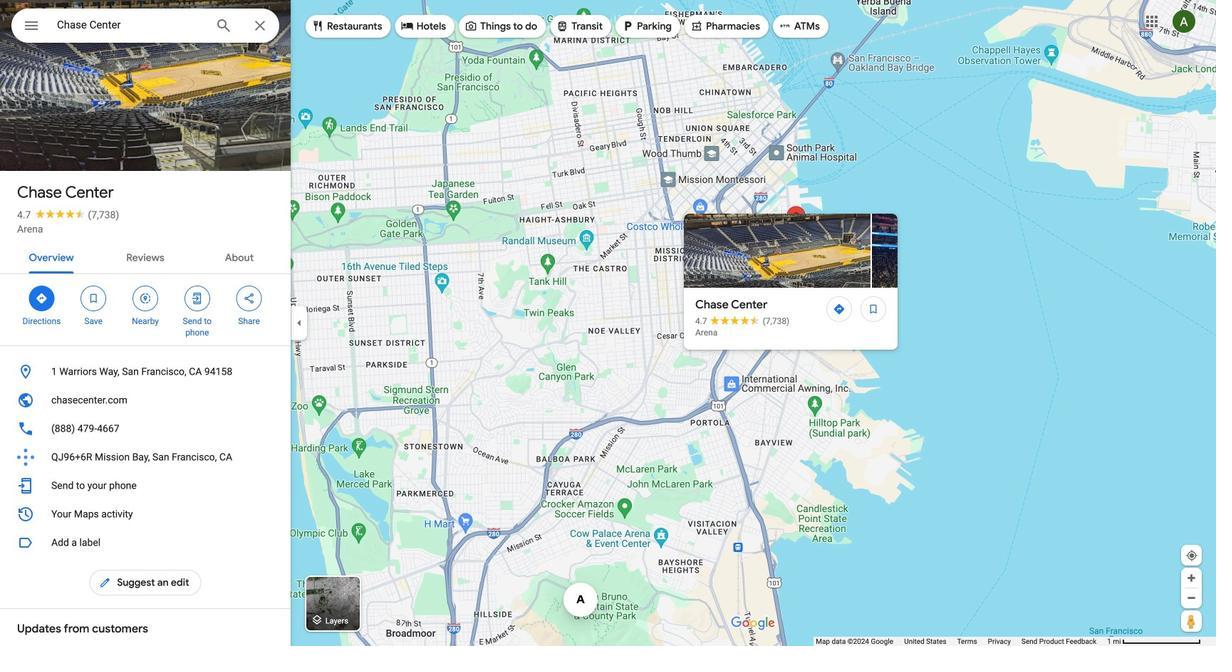 Task type: vqa. For each thing, say whether or not it's contained in the screenshot.
7,738 reviews element
yes



Task type: locate. For each thing, give the bounding box(es) containing it.
google maps element
[[0, 0, 1216, 646]]

zoom out image
[[1187, 593, 1197, 604]]

none search field inside google maps element
[[11, 9, 279, 47]]

None field
[[57, 16, 204, 33]]

show street view coverage image
[[1182, 611, 1202, 632]]

collapse side panel image
[[291, 315, 307, 331]]

photo image
[[684, 214, 871, 288]]

information for chase center region
[[0, 358, 291, 529]]

None search field
[[11, 9, 279, 47]]

chase center tooltip
[[684, 214, 1216, 350]]

chase center main content
[[0, 0, 291, 646]]

tab list inside google maps element
[[0, 239, 291, 274]]

zoom in image
[[1187, 573, 1197, 584]]

tab list
[[0, 239, 291, 274]]

chase center element
[[696, 296, 768, 314]]



Task type: describe. For each thing, give the bounding box(es) containing it.
video image
[[872, 214, 1059, 288]]

actions for chase center region
[[0, 274, 291, 346]]

4.7 stars 7,738 reviews image
[[696, 316, 790, 327]]

arena element
[[696, 328, 718, 338]]

photo of chase center image
[[0, 0, 291, 195]]

Chase Center field
[[11, 9, 279, 47]]

none field inside the chase center field
[[57, 16, 204, 33]]

google account: augustus odena  
(augustus@adept.ai) image
[[1173, 10, 1196, 33]]

7,738 reviews element
[[88, 209, 119, 221]]

show your location image
[[1186, 549, 1199, 562]]

4.7 stars image
[[31, 209, 88, 218]]



